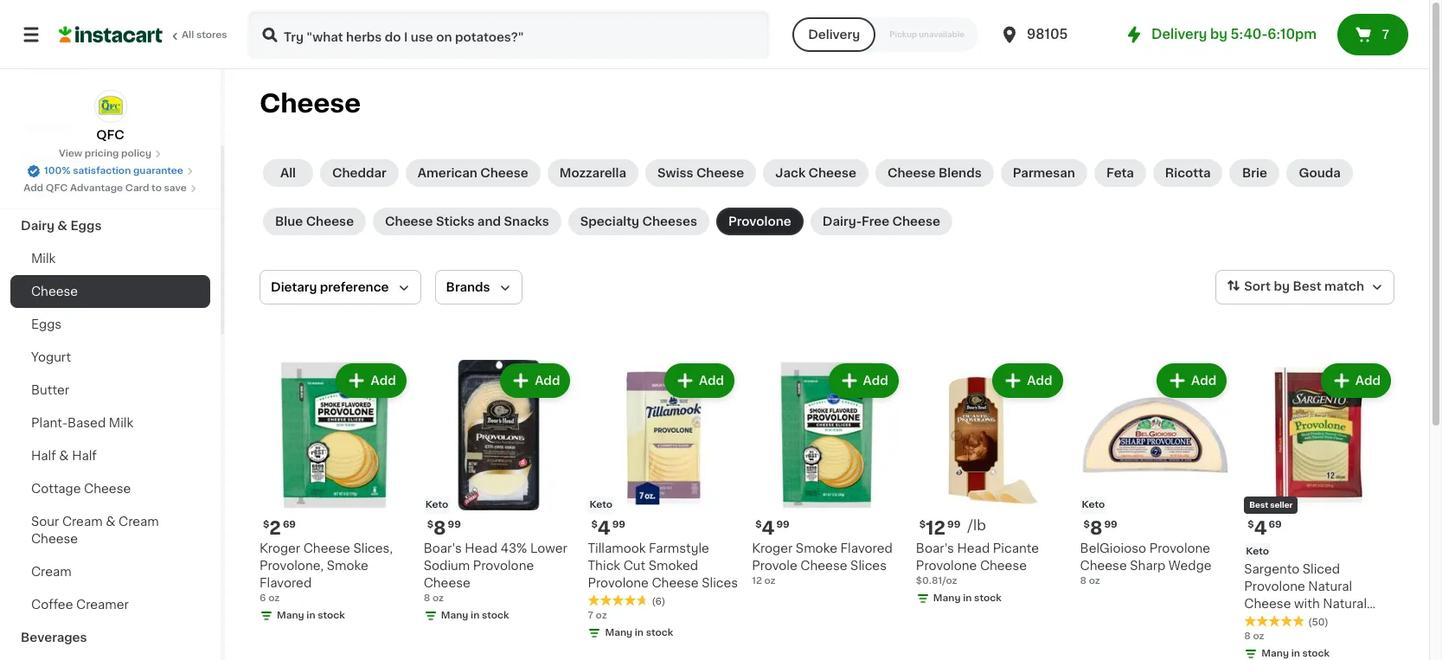 Task type: describe. For each thing, give the bounding box(es) containing it.
cut
[[624, 560, 646, 572]]

cheese down half & half link
[[84, 483, 131, 495]]

flavored inside kroger smoke flavored provole cheese slices 12 oz
[[841, 542, 893, 555]]

parmesan link
[[1001, 159, 1088, 187]]

& inside sour cream & cream cheese
[[106, 516, 116, 528]]

all for all stores
[[182, 30, 194, 40]]

preference
[[320, 281, 389, 293]]

99 for kroger smoke flavored provole cheese slices
[[777, 520, 790, 529]]

kroger cheese slices, provolone, smoke flavored 6 oz
[[260, 542, 393, 603]]

best for best match
[[1293, 281, 1322, 293]]

recipes
[[21, 121, 72, 133]]

cheese inside sargento sliced provolone natural cheese with natural smoke flavor
[[1245, 598, 1292, 610]]

head for sodium
[[465, 542, 498, 555]]

add for tillamook farmstyle thick cut smoked provolone cheese slices
[[699, 375, 725, 387]]

98105
[[1027, 28, 1069, 41]]

boar's head 43% lower sodium provolone cheese 8 oz
[[424, 542, 568, 603]]

save
[[164, 183, 187, 193]]

lists link
[[10, 48, 210, 83]]

with
[[1295, 598, 1321, 610]]

$ 4 69
[[1248, 519, 1282, 537]]

provole
[[752, 560, 798, 572]]

blue cheese
[[275, 216, 354, 228]]

cheese inside sour cream & cream cheese
[[31, 533, 78, 545]]

cheese inside boar's head 43% lower sodium provolone cheese 8 oz
[[424, 577, 471, 589]]

american
[[418, 167, 478, 179]]

in for $0.81/oz
[[964, 594, 972, 603]]

/lb
[[968, 518, 987, 532]]

add button for sargento sliced provolone natural cheese with natural smoke flavor
[[1323, 365, 1390, 396]]

qfc inside 'link'
[[46, 183, 68, 193]]

cheese inside tillamook farmstyle thick cut smoked provolone cheese slices
[[652, 577, 699, 589]]

beverages link
[[10, 621, 210, 654]]

coffee
[[31, 599, 73, 611]]

boar's head picante provolone cheese $0.81/oz
[[916, 542, 1040, 586]]

cheese inside kroger cheese slices, provolone, smoke flavored 6 oz
[[304, 542, 350, 555]]

2 product group from the left
[[424, 360, 574, 626]]

add button for boar's head picante provolone cheese
[[995, 365, 1062, 396]]

1 horizontal spatial qfc
[[96, 129, 124, 141]]

stock for provolone
[[482, 611, 509, 620]]

many for flavored
[[277, 611, 304, 620]]

many in stock for $0.81/oz
[[934, 594, 1002, 603]]

cottage cheese
[[31, 483, 131, 495]]

$ 12 99
[[920, 519, 961, 537]]

provolone inside tillamook farmstyle thick cut smoked provolone cheese slices
[[588, 577, 649, 589]]

slices inside kroger smoke flavored provole cheese slices 12 oz
[[851, 560, 887, 572]]

provolone link
[[717, 208, 804, 235]]

plant-
[[31, 417, 67, 429]]

cheddar
[[332, 167, 387, 179]]

cheese sticks and snacks link
[[373, 208, 562, 235]]

slices,
[[354, 542, 393, 555]]

7 button
[[1338, 14, 1409, 55]]

smoke inside sargento sliced provolone natural cheese with natural smoke flavor
[[1245, 615, 1287, 627]]

2
[[269, 519, 281, 537]]

coffee creamer link
[[10, 589, 210, 621]]

$ for kroger cheese slices, provolone, smoke flavored
[[263, 520, 269, 529]]

parmesan
[[1013, 167, 1076, 179]]

plant-based milk link
[[10, 407, 210, 440]]

sticks
[[436, 216, 475, 228]]

0 horizontal spatial eggs
[[31, 319, 62, 331]]

provolone down the jack
[[729, 216, 792, 228]]

best seller
[[1250, 501, 1294, 509]]

99 inside $ 12 99
[[948, 520, 961, 529]]

7 for 7 oz
[[588, 611, 594, 620]]

cheese inside 'boar's head picante provolone cheese $0.81/oz'
[[981, 560, 1027, 572]]

cottage
[[31, 483, 81, 495]]

butter
[[31, 384, 69, 396]]

jack cheese
[[776, 167, 857, 179]]

$ inside $ 4 69
[[1248, 520, 1255, 529]]

provolone inside belgioioso provolone cheese sharp wedge 8 oz
[[1150, 542, 1211, 555]]

ricotta link
[[1154, 159, 1223, 187]]

brands
[[446, 281, 490, 293]]

many down the 8 oz
[[1262, 649, 1290, 658]]

$12.99 per pound element
[[916, 517, 1067, 540]]

1 vertical spatial milk
[[109, 417, 133, 429]]

in for flavored
[[307, 611, 316, 620]]

8 up the sodium
[[434, 519, 446, 537]]

flavor
[[1290, 615, 1326, 627]]

view pricing policy
[[59, 149, 152, 158]]

many in stock for flavored
[[277, 611, 345, 620]]

stock for flavored
[[318, 611, 345, 620]]

to
[[152, 183, 162, 193]]

sort by
[[1245, 281, 1291, 293]]

swiss cheese
[[658, 167, 745, 179]]

oz down sargento sliced provolone natural cheese with natural smoke flavor
[[1254, 632, 1265, 641]]

milk link
[[10, 242, 210, 275]]

cheese left the sticks
[[385, 216, 433, 228]]

belgioioso
[[1081, 542, 1147, 555]]

$ inside $ 12 99
[[920, 520, 926, 529]]

(6)
[[652, 597, 666, 607]]

guarantee
[[133, 166, 183, 176]]

match
[[1325, 281, 1365, 293]]

all link
[[263, 159, 313, 187]]

8 inside belgioioso provolone cheese sharp wedge 8 oz
[[1081, 576, 1087, 586]]

best match
[[1293, 281, 1365, 293]]

product group containing 12
[[916, 360, 1067, 609]]

half & half link
[[10, 440, 210, 473]]

cheese inside kroger smoke flavored provole cheese slices 12 oz
[[801, 560, 848, 572]]

creamer
[[76, 599, 129, 611]]

cheese sticks and snacks
[[385, 216, 549, 228]]

3 product group from the left
[[588, 360, 738, 644]]

add qfc advantage card to save link
[[23, 182, 197, 196]]

blue cheese link
[[263, 208, 366, 235]]

dairy
[[21, 220, 54, 232]]

7 oz
[[588, 611, 607, 620]]

cheese right swiss
[[697, 167, 745, 179]]

$ 8 99 for boar's head 43% lower sodium provolone cheese
[[427, 519, 461, 537]]

delivery by 5:40-6:10pm
[[1152, 28, 1317, 41]]

and
[[478, 216, 501, 228]]

6 product group from the left
[[1081, 360, 1231, 588]]

many for provolone
[[441, 611, 469, 620]]

sodium
[[424, 560, 470, 572]]

dietary preference
[[271, 281, 389, 293]]

brie link
[[1230, 159, 1281, 187]]

98105 button
[[1000, 10, 1104, 59]]

thick
[[588, 560, 621, 572]]

policy
[[121, 149, 152, 158]]

cream down cottage cheese
[[62, 516, 103, 528]]

99 for tillamook farmstyle thick cut smoked provolone cheese slices
[[613, 520, 626, 529]]

100% satisfaction guarantee button
[[27, 161, 194, 178]]

by for sort
[[1274, 281, 1291, 293]]

smoked
[[649, 560, 699, 572]]

add button for kroger smoke flavored provole cheese slices
[[831, 365, 897, 396]]

thanksgiving link
[[10, 144, 210, 177]]

dairy-free cheese
[[823, 216, 941, 228]]

all for all
[[280, 167, 296, 179]]

1 horizontal spatial 12
[[926, 519, 946, 537]]

Best match Sort by field
[[1216, 270, 1395, 305]]

$ for boar's head 43% lower sodium provolone cheese
[[427, 520, 434, 529]]

5:40-
[[1231, 28, 1268, 41]]

jack
[[776, 167, 806, 179]]

feta link
[[1095, 159, 1147, 187]]

cheese right the jack
[[809, 167, 857, 179]]

card
[[125, 183, 149, 193]]

$0.81/oz
[[916, 576, 958, 586]]

half & half
[[31, 450, 97, 462]]

delivery for delivery by 5:40-6:10pm
[[1152, 28, 1208, 41]]

sort
[[1245, 281, 1272, 293]]

oz inside boar's head 43% lower sodium provolone cheese 8 oz
[[433, 594, 444, 603]]

stock for $0.81/oz
[[975, 594, 1002, 603]]

qfc logo image
[[94, 90, 127, 123]]

cheese up and
[[481, 167, 529, 179]]

provolone inside 'boar's head picante provolone cheese $0.81/oz'
[[916, 560, 978, 572]]

& for half
[[59, 450, 69, 462]]

add for boar's head 43% lower sodium provolone cheese
[[535, 375, 560, 387]]

kroger smoke flavored provole cheese slices 12 oz
[[752, 542, 893, 586]]

add button for belgioioso provolone cheese sharp wedge
[[1159, 365, 1226, 396]]

thanksgiving
[[21, 154, 104, 166]]

cheeses
[[643, 216, 698, 228]]

american cheese
[[418, 167, 529, 179]]

add for sargento sliced provolone natural cheese with natural smoke flavor
[[1356, 375, 1381, 387]]

7 for 7
[[1383, 29, 1390, 41]]

$ for kroger smoke flavored provole cheese slices
[[756, 520, 762, 529]]

lists
[[48, 60, 78, 72]]

oz inside kroger smoke flavored provole cheese slices 12 oz
[[765, 576, 776, 586]]

eggs link
[[10, 308, 210, 341]]

mozzarella link
[[548, 159, 639, 187]]

sargento
[[1245, 563, 1300, 575]]

8 oz
[[1245, 632, 1265, 641]]



Task type: vqa. For each thing, say whether or not it's contained in the screenshot.
Toilet Paper link
no



Task type: locate. For each thing, give the bounding box(es) containing it.
5 $ from the left
[[920, 520, 926, 529]]

boar's up the sodium
[[424, 542, 462, 555]]

provolone inside boar's head 43% lower sodium provolone cheese 8 oz
[[473, 560, 534, 572]]

ricotta
[[1166, 167, 1211, 179]]

1 vertical spatial 12
[[752, 576, 762, 586]]

0 vertical spatial 12
[[926, 519, 946, 537]]

keto for tillamook farmstyle thick cut smoked provolone cheese slices
[[590, 500, 613, 510]]

provolone up the wedge
[[1150, 542, 1211, 555]]

smoke up provole
[[796, 542, 838, 555]]

1 horizontal spatial eggs
[[70, 220, 102, 232]]

99 up tillamook
[[613, 520, 626, 529]]

smoke up the 8 oz
[[1245, 615, 1287, 627]]

69 for 4
[[1269, 520, 1282, 529]]

best inside field
[[1293, 281, 1322, 293]]

boar's
[[424, 542, 462, 555], [916, 542, 955, 555]]

69 for 2
[[283, 520, 296, 529]]

1 vertical spatial natural
[[1324, 598, 1368, 610]]

boar's inside 'boar's head picante provolone cheese $0.81/oz'
[[916, 542, 955, 555]]

2 vertical spatial smoke
[[1245, 615, 1287, 627]]

1 horizontal spatial 7
[[1383, 29, 1390, 41]]

0 vertical spatial all
[[182, 30, 194, 40]]

oz inside kroger cheese slices, provolone, smoke flavored 6 oz
[[268, 594, 280, 603]]

wedge
[[1169, 560, 1212, 572]]

4 up tillamook
[[598, 519, 611, 537]]

1 horizontal spatial smoke
[[796, 542, 838, 555]]

oz down thick
[[596, 611, 607, 620]]

6 $ from the left
[[1084, 520, 1091, 529]]

2 head from the left
[[958, 542, 990, 555]]

$ 4 99 up provole
[[756, 519, 790, 537]]

delivery by 5:40-6:10pm link
[[1124, 24, 1317, 45]]

1 horizontal spatial slices
[[851, 560, 887, 572]]

1 add button from the left
[[338, 365, 405, 396]]

2 vertical spatial &
[[106, 516, 116, 528]]

provolone inside sargento sliced provolone natural cheese with natural smoke flavor
[[1245, 581, 1306, 593]]

5 add button from the left
[[995, 365, 1062, 396]]

qfc
[[96, 129, 124, 141], [46, 183, 68, 193]]

many in stock down flavor
[[1262, 649, 1330, 658]]

cream up coffee on the bottom
[[31, 566, 72, 578]]

milk down dairy
[[31, 253, 56, 265]]

by for delivery
[[1211, 28, 1228, 41]]

cheese inside 'link'
[[888, 167, 936, 179]]

99 up the sodium
[[448, 520, 461, 529]]

keto up "sargento"
[[1247, 547, 1270, 556]]

0 vertical spatial natural
[[1309, 581, 1353, 593]]

3 $ from the left
[[427, 520, 434, 529]]

oz inside belgioioso provolone cheese sharp wedge 8 oz
[[1090, 576, 1101, 586]]

many for $0.81/oz
[[934, 594, 961, 603]]

smoke down slices,
[[327, 560, 369, 572]]

69 inside the $ 2 69
[[283, 520, 296, 529]]

99 up belgioioso
[[1105, 520, 1118, 529]]

yogurt
[[31, 351, 71, 364]]

$ 8 99 up the sodium
[[427, 519, 461, 537]]

1 vertical spatial by
[[1274, 281, 1291, 293]]

99 for boar's head 43% lower sodium provolone cheese
[[448, 520, 461, 529]]

8 inside boar's head 43% lower sodium provolone cheese 8 oz
[[424, 594, 430, 603]]

stock down boar's head 43% lower sodium provolone cheese 8 oz
[[482, 611, 509, 620]]

many in stock down (6)
[[605, 628, 674, 638]]

many down the 7 oz
[[605, 628, 633, 638]]

69
[[283, 520, 296, 529], [1269, 520, 1282, 529]]

2 99 from the left
[[448, 520, 461, 529]]

milk right the based
[[109, 417, 133, 429]]

$ 4 99
[[756, 519, 790, 537], [592, 519, 626, 537]]

$ up belgioioso
[[1084, 520, 1091, 529]]

flavored inside kroger cheese slices, provolone, smoke flavored 6 oz
[[260, 577, 312, 589]]

keto for boar's head 43% lower sodium provolone cheese
[[426, 500, 449, 510]]

1 horizontal spatial $ 8 99
[[1084, 519, 1118, 537]]

best left match
[[1293, 281, 1322, 293]]

0 horizontal spatial by
[[1211, 28, 1228, 41]]

free
[[862, 216, 890, 228]]

kroger for provolone,
[[260, 542, 300, 555]]

in down flavor
[[1292, 649, 1301, 658]]

1 $ 8 99 from the left
[[427, 519, 461, 537]]

1 product group from the left
[[260, 360, 410, 626]]

slices
[[851, 560, 887, 572], [702, 577, 738, 589]]

add for kroger smoke flavored provole cheese slices
[[863, 375, 889, 387]]

$ up tillamook
[[592, 520, 598, 529]]

2 half from the left
[[72, 450, 97, 462]]

12 down provole
[[752, 576, 762, 586]]

1 horizontal spatial half
[[72, 450, 97, 462]]

2 $ 8 99 from the left
[[1084, 519, 1118, 537]]

99 up provole
[[777, 520, 790, 529]]

$ 8 99 up belgioioso
[[1084, 519, 1118, 537]]

dairy & eggs
[[21, 220, 102, 232]]

0 vertical spatial qfc
[[96, 129, 124, 141]]

provolone up $0.81/oz
[[916, 560, 978, 572]]

4 for kroger smoke flavored provole cheese slices
[[762, 519, 775, 537]]

many down provolone,
[[277, 611, 304, 620]]

head left 43%
[[465, 542, 498, 555]]

1 horizontal spatial best
[[1293, 281, 1322, 293]]

smoke inside kroger smoke flavored provole cheese slices 12 oz
[[796, 542, 838, 555]]

add inside 'link'
[[23, 183, 43, 193]]

boar's for boar's head 43% lower sodium provolone cheese
[[424, 542, 462, 555]]

4 add button from the left
[[831, 365, 897, 396]]

natural up (50)
[[1324, 598, 1368, 610]]

eggs
[[70, 220, 102, 232], [31, 319, 62, 331]]

1 vertical spatial best
[[1250, 501, 1269, 509]]

7
[[1383, 29, 1390, 41], [588, 611, 594, 620]]

8 down the sodium
[[424, 594, 430, 603]]

produce link
[[10, 177, 210, 209]]

brie
[[1243, 167, 1268, 179]]

0 vertical spatial best
[[1293, 281, 1322, 293]]

1 head from the left
[[465, 542, 498, 555]]

butter link
[[10, 374, 210, 407]]

2 add button from the left
[[502, 365, 569, 396]]

$ 2 69
[[263, 519, 296, 537]]

provolone
[[729, 216, 792, 228], [1150, 542, 1211, 555], [473, 560, 534, 572], [916, 560, 978, 572], [588, 577, 649, 589], [1245, 581, 1306, 593]]

slices inside tillamook farmstyle thick cut smoked provolone cheese slices
[[702, 577, 738, 589]]

sliced
[[1303, 563, 1341, 575]]

cheese down smoked
[[652, 577, 699, 589]]

$ down best seller on the bottom
[[1248, 520, 1255, 529]]

1 horizontal spatial by
[[1274, 281, 1291, 293]]

12 inside kroger smoke flavored provole cheese slices 12 oz
[[752, 576, 762, 586]]

None search field
[[248, 10, 770, 59]]

in down kroger cheese slices, provolone, smoke flavored 6 oz
[[307, 611, 316, 620]]

2 $ from the left
[[756, 520, 762, 529]]

half down plant-based milk
[[72, 450, 97, 462]]

satisfaction
[[73, 166, 131, 176]]

0 horizontal spatial $ 4 99
[[592, 519, 626, 537]]

99 for belgioioso provolone cheese sharp wedge
[[1105, 520, 1118, 529]]

keto
[[426, 500, 449, 510], [590, 500, 613, 510], [1082, 500, 1106, 510], [1247, 547, 1270, 556]]

delivery inside button
[[809, 29, 861, 41]]

cheese right free
[[893, 216, 941, 228]]

keto for belgioioso provolone cheese sharp wedge
[[1082, 500, 1106, 510]]

cheese blends
[[888, 167, 982, 179]]

1 horizontal spatial head
[[958, 542, 990, 555]]

cream down "cottage cheese" link
[[119, 516, 159, 528]]

cheese down belgioioso
[[1081, 560, 1128, 572]]

provolone down 43%
[[473, 560, 534, 572]]

1 horizontal spatial flavored
[[841, 542, 893, 555]]

provolone down thick
[[588, 577, 649, 589]]

& up cottage
[[59, 450, 69, 462]]

snacks
[[504, 216, 549, 228]]

1 vertical spatial slices
[[702, 577, 738, 589]]

stock down 'boar's head picante provolone cheese $0.81/oz'
[[975, 594, 1002, 603]]

specialty
[[581, 216, 640, 228]]

blends
[[939, 167, 982, 179]]

$ for tillamook farmstyle thick cut smoked provolone cheese slices
[[592, 520, 598, 529]]

8 down belgioioso
[[1081, 576, 1087, 586]]

kroger down the $ 2 69
[[260, 542, 300, 555]]

0 vertical spatial slices
[[851, 560, 887, 572]]

stock down (6)
[[646, 628, 674, 638]]

1 horizontal spatial 4
[[762, 519, 775, 537]]

sour cream & cream cheese
[[31, 516, 159, 545]]

2 4 from the left
[[598, 519, 611, 537]]

1 boar's from the left
[[424, 542, 462, 555]]

service type group
[[793, 17, 979, 52]]

add for kroger cheese slices, provolone, smoke flavored
[[371, 375, 396, 387]]

2 $ 4 99 from the left
[[592, 519, 626, 537]]

5 99 from the left
[[1105, 520, 1118, 529]]

Search field
[[249, 12, 769, 57]]

0 horizontal spatial smoke
[[327, 560, 369, 572]]

0 horizontal spatial delivery
[[809, 29, 861, 41]]

cheese down milk link
[[31, 286, 78, 298]]

1 horizontal spatial $ 4 99
[[756, 519, 790, 537]]

head inside 'boar's head picante provolone cheese $0.81/oz'
[[958, 542, 990, 555]]

keto up tillamook
[[590, 500, 613, 510]]

eggs down advantage
[[70, 220, 102, 232]]

2 kroger from the left
[[752, 542, 793, 555]]

2 boar's from the left
[[916, 542, 955, 555]]

7 inside button
[[1383, 29, 1390, 41]]

instacart logo image
[[59, 24, 163, 45]]

0 horizontal spatial milk
[[31, 253, 56, 265]]

cheese down the sodium
[[424, 577, 471, 589]]

stock
[[975, 594, 1002, 603], [318, 611, 345, 620], [482, 611, 509, 620], [646, 628, 674, 638], [1303, 649, 1330, 658]]

1 vertical spatial eggs
[[31, 319, 62, 331]]

cheese left blends
[[888, 167, 936, 179]]

lower
[[531, 542, 568, 555]]

7 product group from the left
[[1245, 360, 1395, 660]]

0 vertical spatial 7
[[1383, 29, 1390, 41]]

specialty cheeses
[[581, 216, 698, 228]]

tillamook farmstyle thick cut smoked provolone cheese slices
[[588, 542, 738, 589]]

0 horizontal spatial 12
[[752, 576, 762, 586]]

view pricing policy link
[[59, 147, 162, 161]]

add button
[[338, 365, 405, 396], [502, 365, 569, 396], [666, 365, 733, 396], [831, 365, 897, 396], [995, 365, 1062, 396], [1159, 365, 1226, 396], [1323, 365, 1390, 396]]

2 69 from the left
[[1269, 520, 1282, 529]]

& right dairy
[[57, 220, 67, 232]]

best for best seller
[[1250, 501, 1269, 509]]

natural
[[1309, 581, 1353, 593], [1324, 598, 1368, 610]]

1 horizontal spatial all
[[280, 167, 296, 179]]

& for dairy
[[57, 220, 67, 232]]

eggs up yogurt at the left of page
[[31, 319, 62, 331]]

1 69 from the left
[[283, 520, 296, 529]]

0 vertical spatial &
[[57, 220, 67, 232]]

add
[[23, 183, 43, 193], [371, 375, 396, 387], [535, 375, 560, 387], [699, 375, 725, 387], [863, 375, 889, 387], [1028, 375, 1053, 387], [1192, 375, 1217, 387], [1356, 375, 1381, 387]]

boar's inside boar's head 43% lower sodium provolone cheese 8 oz
[[424, 542, 462, 555]]

natural down sliced
[[1309, 581, 1353, 593]]

all stores
[[182, 30, 227, 40]]

0 vertical spatial flavored
[[841, 542, 893, 555]]

69 inside $ 4 69
[[1269, 520, 1282, 529]]

4 down best seller on the bottom
[[1255, 519, 1268, 537]]

0 vertical spatial milk
[[31, 253, 56, 265]]

1 horizontal spatial 69
[[1269, 520, 1282, 529]]

0 horizontal spatial qfc
[[46, 183, 68, 193]]

qfc down 100%
[[46, 183, 68, 193]]

2 horizontal spatial 4
[[1255, 519, 1268, 537]]

all stores link
[[59, 10, 229, 59]]

recipes link
[[10, 111, 210, 144]]

kroger inside kroger smoke flavored provole cheese slices 12 oz
[[752, 542, 793, 555]]

many down $0.81/oz
[[934, 594, 961, 603]]

by inside field
[[1274, 281, 1291, 293]]

6 add button from the left
[[1159, 365, 1226, 396]]

cheese link
[[10, 275, 210, 308]]

&
[[57, 220, 67, 232], [59, 450, 69, 462], [106, 516, 116, 528]]

0 horizontal spatial all
[[182, 30, 194, 40]]

6
[[260, 594, 266, 603]]

oz down belgioioso
[[1090, 576, 1101, 586]]

head for cheese
[[958, 542, 990, 555]]

$ for belgioioso provolone cheese sharp wedge
[[1084, 520, 1091, 529]]

cheese blends link
[[876, 159, 994, 187]]

4 99 from the left
[[948, 520, 961, 529]]

swiss
[[658, 167, 694, 179]]

1 kroger from the left
[[260, 542, 300, 555]]

cheese up all link at the left top of page
[[260, 91, 361, 116]]

cottage cheese link
[[10, 473, 210, 505]]

boar's for boar's head picante provolone cheese
[[916, 542, 955, 555]]

3 4 from the left
[[1255, 519, 1268, 537]]

tillamook
[[588, 542, 646, 555]]

cheese down the picante
[[981, 560, 1027, 572]]

4 $ from the left
[[592, 520, 598, 529]]

1 vertical spatial 7
[[588, 611, 594, 620]]

head down /lb
[[958, 542, 990, 555]]

dietary preference button
[[260, 270, 421, 305]]

product group containing 2
[[260, 360, 410, 626]]

0 horizontal spatial boar's
[[424, 542, 462, 555]]

stores
[[196, 30, 227, 40]]

sargento sliced provolone natural cheese with natural smoke flavor
[[1245, 563, 1368, 627]]

picante
[[993, 542, 1040, 555]]

oz down the sodium
[[433, 594, 444, 603]]

8 up belgioioso
[[1091, 519, 1103, 537]]

best inside product group
[[1250, 501, 1269, 509]]

0 horizontal spatial best
[[1250, 501, 1269, 509]]

many in stock for provolone
[[441, 611, 509, 620]]

product group
[[260, 360, 410, 626], [424, 360, 574, 626], [588, 360, 738, 644], [752, 360, 903, 588], [916, 360, 1067, 609], [1081, 360, 1231, 588], [1245, 360, 1395, 660]]

4 for tillamook farmstyle thick cut smoked provolone cheese slices
[[598, 519, 611, 537]]

2 horizontal spatial smoke
[[1245, 615, 1287, 627]]

kroger inside kroger cheese slices, provolone, smoke flavored 6 oz
[[260, 542, 300, 555]]

smoke
[[796, 542, 838, 555], [327, 560, 369, 572], [1245, 615, 1287, 627]]

add button for tillamook farmstyle thick cut smoked provolone cheese slices
[[666, 365, 733, 396]]

1 vertical spatial &
[[59, 450, 69, 462]]

kroger for provole
[[752, 542, 793, 555]]

american cheese link
[[406, 159, 541, 187]]

$ up provolone,
[[263, 520, 269, 529]]

7 $ from the left
[[1248, 520, 1255, 529]]

8
[[434, 519, 446, 537], [1091, 519, 1103, 537], [1081, 576, 1087, 586], [424, 594, 430, 603], [1245, 632, 1251, 641]]

in for provolone
[[471, 611, 480, 620]]

$ 4 99 for kroger smoke flavored provole cheese slices
[[756, 519, 790, 537]]

$ inside the $ 2 69
[[263, 520, 269, 529]]

flavored
[[841, 542, 893, 555], [260, 577, 312, 589]]

1 $ 4 99 from the left
[[756, 519, 790, 537]]

$ left /lb
[[920, 520, 926, 529]]

mozzarella
[[560, 167, 627, 179]]

many in stock down $0.81/oz
[[934, 594, 1002, 603]]

stock down (50)
[[1303, 649, 1330, 658]]

0 horizontal spatial 7
[[588, 611, 594, 620]]

0 horizontal spatial slices
[[702, 577, 738, 589]]

swiss cheese link
[[646, 159, 757, 187]]

3 add button from the left
[[666, 365, 733, 396]]

1 horizontal spatial boar's
[[916, 542, 955, 555]]

cheese down sour
[[31, 533, 78, 545]]

0 horizontal spatial flavored
[[260, 577, 312, 589]]

1 vertical spatial qfc
[[46, 183, 68, 193]]

feta
[[1107, 167, 1135, 179]]

best
[[1293, 281, 1322, 293], [1250, 501, 1269, 509]]

head inside boar's head 43% lower sodium provolone cheese 8 oz
[[465, 542, 498, 555]]

1 $ from the left
[[263, 520, 269, 529]]

3 99 from the left
[[613, 520, 626, 529]]

provolone down "sargento"
[[1245, 581, 1306, 593]]

cream inside cream link
[[31, 566, 72, 578]]

0 vertical spatial by
[[1211, 28, 1228, 41]]

0 horizontal spatial half
[[31, 450, 56, 462]]

cheese up provolone,
[[304, 542, 350, 555]]

100% satisfaction guarantee
[[44, 166, 183, 176]]

coffee creamer
[[31, 599, 129, 611]]

1 vertical spatial flavored
[[260, 577, 312, 589]]

by right sort
[[1274, 281, 1291, 293]]

0 horizontal spatial 69
[[283, 520, 296, 529]]

1 horizontal spatial kroger
[[752, 542, 793, 555]]

1 half from the left
[[31, 450, 56, 462]]

all up blue
[[280, 167, 296, 179]]

smoke inside kroger cheese slices, provolone, smoke flavored 6 oz
[[327, 560, 369, 572]]

1 vertical spatial all
[[280, 167, 296, 179]]

qfc up view pricing policy link
[[96, 129, 124, 141]]

0 vertical spatial eggs
[[70, 220, 102, 232]]

69 right 2
[[283, 520, 296, 529]]

1 horizontal spatial delivery
[[1152, 28, 1208, 41]]

blue
[[275, 216, 303, 228]]

99
[[777, 520, 790, 529], [448, 520, 461, 529], [613, 520, 626, 529], [948, 520, 961, 529], [1105, 520, 1118, 529]]

99 left /lb
[[948, 520, 961, 529]]

0 horizontal spatial head
[[465, 542, 498, 555]]

4 product group from the left
[[752, 360, 903, 588]]

1 99 from the left
[[777, 520, 790, 529]]

stock down kroger cheese slices, provolone, smoke flavored 6 oz
[[318, 611, 345, 620]]

& down "cottage cheese" link
[[106, 516, 116, 528]]

1 4 from the left
[[762, 519, 775, 537]]

add button for boar's head 43% lower sodium provolone cheese
[[502, 365, 569, 396]]

cheese down "sargento"
[[1245, 598, 1292, 610]]

oz right 6
[[268, 594, 280, 603]]

$ 4 99 for tillamook farmstyle thick cut smoked provolone cheese slices
[[592, 519, 626, 537]]

1 horizontal spatial milk
[[109, 417, 133, 429]]

8 down sargento sliced provolone natural cheese with natural smoke flavor
[[1245, 632, 1251, 641]]

add for boar's head picante provolone cheese
[[1028, 375, 1053, 387]]

add button for kroger cheese slices, provolone, smoke flavored
[[338, 365, 405, 396]]

all left the 'stores'
[[182, 30, 194, 40]]

kroger up provole
[[752, 542, 793, 555]]

cheese inside belgioioso provolone cheese sharp wedge 8 oz
[[1081, 560, 1128, 572]]

7 add button from the left
[[1323, 365, 1390, 396]]

cheese right provole
[[801, 560, 848, 572]]

by
[[1211, 28, 1228, 41], [1274, 281, 1291, 293]]

boar's down $ 12 99
[[916, 542, 955, 555]]

$ up provole
[[756, 520, 762, 529]]

by left 5:40-
[[1211, 28, 1228, 41]]

0 horizontal spatial kroger
[[260, 542, 300, 555]]

qfc link
[[94, 90, 127, 144]]

$ 8 99 for belgioioso provolone cheese sharp wedge
[[1084, 519, 1118, 537]]

6:10pm
[[1268, 28, 1317, 41]]

5 product group from the left
[[916, 360, 1067, 609]]

cheese right blue
[[306, 216, 354, 228]]

oz down provole
[[765, 576, 776, 586]]

1 vertical spatial smoke
[[327, 560, 369, 572]]

delivery for delivery
[[809, 29, 861, 41]]

dietary
[[271, 281, 317, 293]]

0 vertical spatial smoke
[[796, 542, 838, 555]]

in down cut
[[635, 628, 644, 638]]

0 horizontal spatial 4
[[598, 519, 611, 537]]

$ up the sodium
[[427, 520, 434, 529]]

0 horizontal spatial $ 8 99
[[427, 519, 461, 537]]

add for belgioioso provolone cheese sharp wedge
[[1192, 375, 1217, 387]]

add qfc advantage card to save
[[23, 183, 187, 193]]

(50)
[[1309, 618, 1329, 627]]



